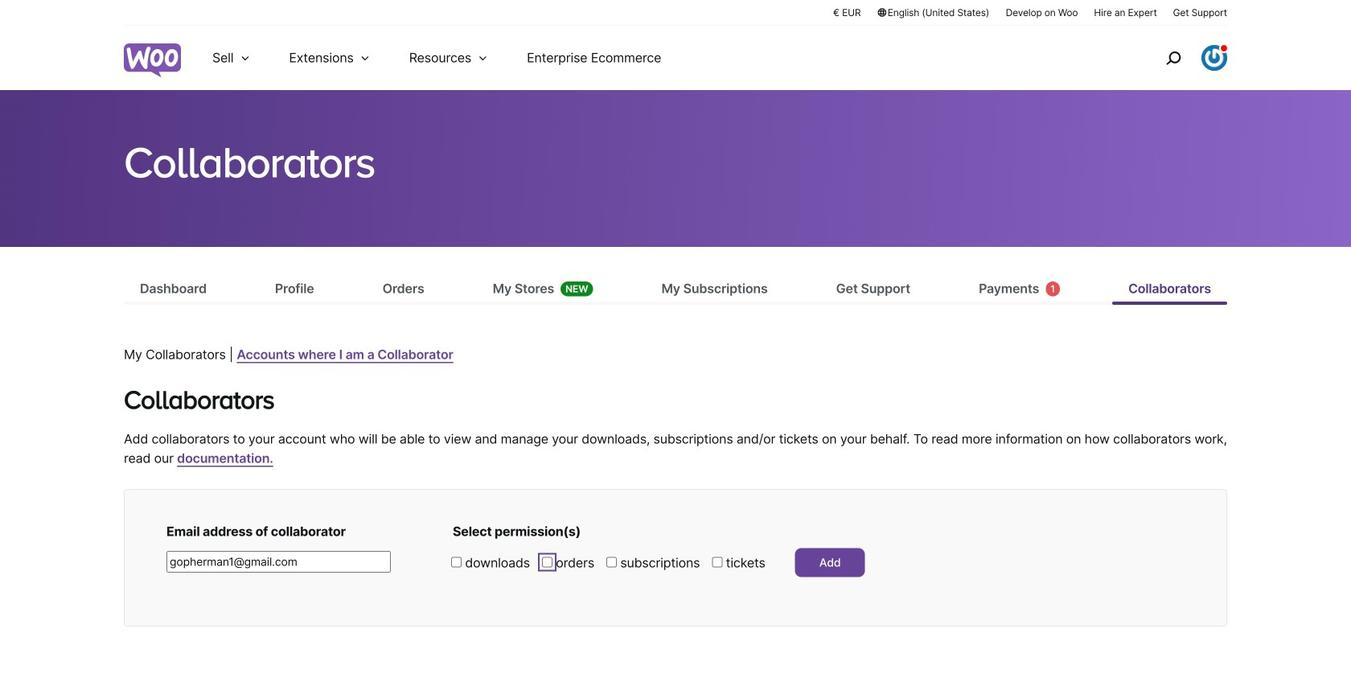Task type: vqa. For each thing, say whether or not it's contained in the screenshot.
of
no



Task type: describe. For each thing, give the bounding box(es) containing it.
service navigation menu element
[[1132, 32, 1228, 84]]



Task type: locate. For each thing, give the bounding box(es) containing it.
None checkbox
[[451, 557, 462, 568], [542, 557, 553, 568], [607, 557, 617, 568], [451, 557, 462, 568], [542, 557, 553, 568], [607, 557, 617, 568]]

None checkbox
[[712, 557, 723, 568]]

search image
[[1161, 45, 1187, 71]]

open account menu image
[[1202, 45, 1228, 71]]



